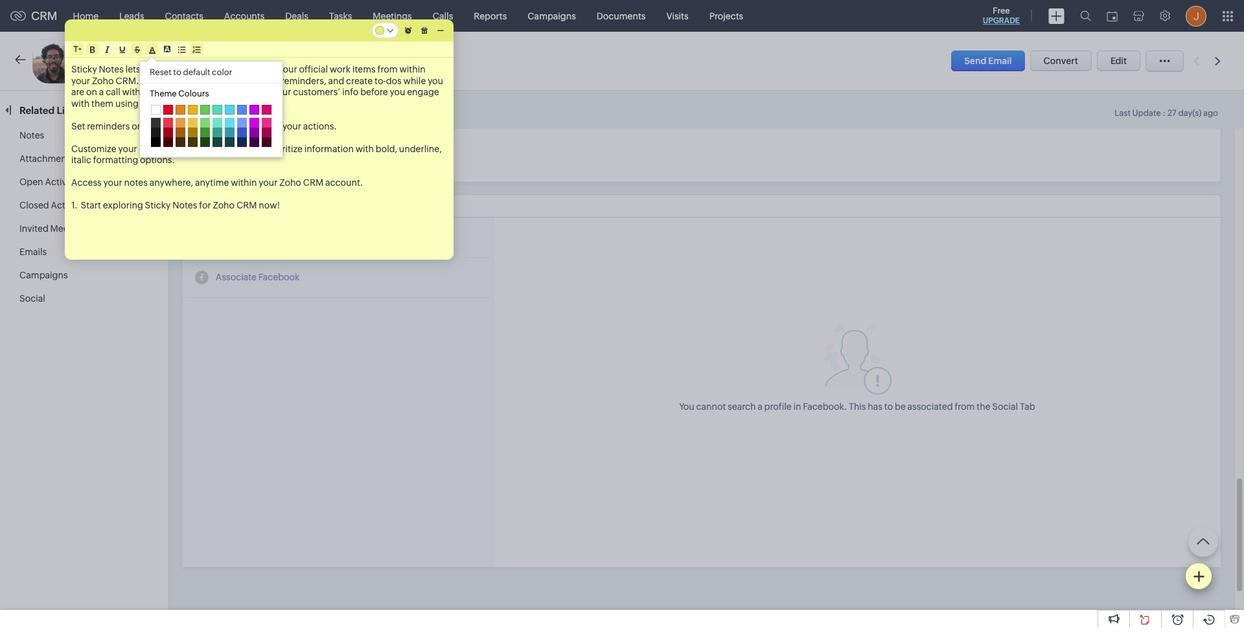 Task type: vqa. For each thing, say whether or not it's contained in the screenshot.
the Users and Control
no



Task type: describe. For each thing, give the bounding box(es) containing it.
way
[[180, 144, 197, 154]]

overview
[[197, 104, 240, 115]]

open activities
[[19, 177, 84, 187]]

has
[[868, 402, 883, 412]]

#052a55 cell
[[237, 137, 247, 147]]

1 horizontal spatial with
[[122, 87, 141, 97]]

3 row from the top
[[150, 128, 273, 137]]

about for notes
[[252, 64, 277, 75]]

1 horizontal spatial on
[[132, 121, 143, 131]]

#c516ef cell
[[250, 105, 259, 115]]

related
[[19, 105, 55, 116]]

#45d9f2 cell
[[225, 118, 235, 128]]

reports
[[474, 11, 507, 21]]

mr. christopher maclead (sample) - rangoni of florence
[[88, 53, 400, 67]]

dos
[[386, 76, 402, 86]]

add
[[287, 142, 304, 152]]

customize
[[71, 144, 116, 154]]

personal
[[188, 64, 225, 75]]

#333333 cell
[[151, 118, 161, 128]]

access
[[71, 178, 102, 188]]

invited meetings
[[19, 224, 89, 234]]

with inside customize your notes the way you want them. prioritize information with bold, underline, italic formatting options.
[[356, 144, 374, 154]]

#ab7d0c cell
[[188, 128, 198, 137]]

projects link
[[699, 0, 754, 31]]

as
[[199, 76, 208, 86]]

#0c94ab cell
[[225, 128, 235, 137]]

0 horizontal spatial campaigns link
[[19, 270, 68, 281]]

closed
[[19, 200, 49, 211]]

0 horizontal spatial facebook
[[259, 272, 300, 283]]

reminders
[[87, 121, 130, 131]]

#ef8216 cell
[[176, 105, 185, 115]]

grid inside the theme colours element
[[150, 105, 273, 147]]

search image
[[1081, 10, 1092, 21]]

access your notes anywhere, anytime within your zoho crm account.
[[71, 178, 363, 188]]

open
[[19, 177, 43, 187]]

want
[[216, 144, 237, 154]]

#209e88 cell
[[213, 128, 222, 137]]

documents
[[597, 11, 646, 21]]

day(s)
[[1179, 108, 1202, 118]]

#492705 cell
[[176, 137, 185, 147]]

#0e443a cell
[[213, 137, 222, 147]]

found
[[243, 142, 268, 153]]

#191919 cell
[[151, 128, 161, 137]]

1 vertical spatial with
[[71, 98, 90, 109]]

0 vertical spatial info
[[181, 76, 197, 86]]

account.
[[326, 178, 363, 188]]

points,
[[236, 76, 265, 86]]

#183f17 cell
[[200, 137, 210, 147]]

attachments
[[19, 154, 74, 164]]

are
[[71, 87, 84, 97]]

set
[[267, 76, 279, 86]]

notes inside sticky notes lets you pin up personal notes about your official work items from within your zoho crm. jot down info as bullet points, set reminders, and create to-dos while you are on a call with your customers. stay on top of your customers' info before you engage with them using notes!
[[99, 64, 124, 75]]

emails link
[[19, 247, 47, 257]]

reminders,
[[281, 76, 327, 86]]

1 vertical spatial meetings
[[50, 224, 89, 234]]

4 row from the top
[[150, 137, 273, 147]]

a inside sticky notes lets you pin up personal notes about your official work items from within your zoho crm. jot down info as bullet points, set reminders, and create to-dos while you are on a call with your customers. stay on top of your customers' info before you engage with them using notes!
[[99, 87, 104, 97]]

using
[[115, 98, 139, 109]]

and inside sticky notes lets you pin up personal notes about your official work items from within your zoho crm. jot down info as bullet points, set reminders, and create to-dos while you are on a call with your customers. stay on top of your customers' info before you engage with them using notes!
[[328, 76, 344, 86]]

deals link
[[275, 0, 319, 31]]

customize your notes the way you want them. prioritize information with bold, underline, italic formatting options.
[[71, 144, 444, 165]]

0 horizontal spatial on
[[86, 87, 97, 97]]

contacts
[[165, 11, 203, 21]]

actions.
[[303, 121, 337, 131]]

social link
[[19, 294, 45, 304]]

prioritize
[[266, 144, 303, 154]]

#ef1616 cell
[[163, 105, 173, 115]]

leads
[[119, 11, 144, 21]]

closed activities
[[19, 200, 90, 211]]

down
[[155, 76, 179, 86]]

stay
[[213, 87, 231, 97]]

timeline link
[[268, 104, 306, 115]]

send
[[965, 56, 987, 66]]

1 vertical spatial a
[[758, 402, 763, 412]]

edit button
[[1098, 51, 1141, 71]]

1 vertical spatial social
[[19, 294, 45, 304]]

1 vertical spatial be
[[895, 402, 906, 412]]

#5dc35a cell
[[200, 105, 210, 115]]

customers'
[[293, 87, 341, 97]]

tab
[[1021, 402, 1036, 412]]

projects
[[710, 11, 744, 21]]

timeline
[[268, 104, 306, 115]]

reset to default color
[[150, 67, 232, 77]]

of
[[347, 56, 359, 67]]

this
[[849, 402, 867, 412]]

you up the jot
[[142, 64, 158, 75]]

leads link
[[109, 0, 155, 31]]

#ab0c4d cell
[[262, 128, 272, 137]]

your down formatting
[[103, 178, 122, 188]]

you inside customize your notes the way you want them. prioritize information with bold, underline, italic formatting options.
[[199, 144, 214, 154]]

create new sticky note image
[[1194, 571, 1205, 583]]

27
[[1168, 108, 1177, 118]]

profile image
[[1187, 6, 1207, 26]]

notified
[[221, 121, 254, 131]]

bold,
[[376, 144, 397, 154]]

#f29b45 cell
[[176, 118, 185, 128]]

from for associated
[[955, 402, 975, 412]]

your up now!
[[259, 178, 278, 188]]

you
[[680, 402, 695, 412]]

cannot
[[697, 402, 726, 412]]

from for items
[[378, 64, 398, 75]]

crm link
[[10, 9, 57, 23]]

calendar image
[[1107, 11, 1118, 21]]

-
[[303, 56, 306, 67]]

florence
[[361, 56, 400, 67]]

0 vertical spatial to
[[173, 67, 181, 77]]

1 vertical spatial notes
[[19, 130, 44, 141]]

christopher
[[111, 53, 185, 67]]

#f2458c cell
[[262, 118, 272, 128]]

1 row from the top
[[150, 105, 273, 118]]

your left -
[[279, 64, 297, 75]]

send email button
[[952, 51, 1025, 71]]

0 vertical spatial crm
[[31, 9, 57, 23]]

create menu element
[[1041, 0, 1073, 31]]

1 horizontal spatial to
[[885, 402, 894, 412]]

theme colours element
[[140, 84, 283, 158]]

profile
[[765, 402, 792, 412]]

calls
[[433, 11, 453, 21]]

activities for closed activities
[[51, 200, 90, 211]]

start
[[81, 200, 101, 211]]

2 vertical spatial social
[[993, 402, 1019, 412]]

you up engage
[[428, 76, 443, 86]]

0 horizontal spatial campaigns
[[19, 270, 68, 281]]

bullet
[[210, 76, 234, 86]]

notes inside sticky notes lets you pin up personal notes about your official work items from within your zoho crm. jot down info as bullet points, set reminders, and create to-dos while you are on a call with your customers. stay on top of your customers' info before you engage with them using notes!
[[226, 64, 250, 75]]

jot
[[141, 76, 153, 86]]

email
[[989, 56, 1012, 66]]

#7dcf7b cell
[[200, 118, 210, 128]]

them.
[[239, 144, 264, 154]]

information
[[305, 144, 354, 154]]

create menu image
[[1049, 8, 1065, 24]]

1 vertical spatial and
[[191, 121, 207, 131]]

reset
[[150, 67, 172, 77]]

#8c0cab cell
[[250, 128, 259, 137]]

1 vertical spatial facebook
[[804, 402, 845, 412]]

1 vertical spatial zoho
[[280, 178, 301, 188]]

colours
[[179, 89, 209, 99]]

1 vertical spatial sticky
[[145, 200, 171, 211]]

you cannot search a profile in facebook . this has to be associated from the social tab
[[680, 402, 1036, 412]]

your up notes!
[[142, 87, 161, 97]]

2 vertical spatial crm
[[237, 200, 257, 211]]

search
[[728, 402, 756, 412]]

sticky notes lets you pin up personal notes about your official work items from within your zoho crm. jot down info as bullet points, set reminders, and create to-dos while you are on a call with your customers. stay on top of your customers' info before you engage with them using notes!
[[71, 64, 445, 109]]

about for notified
[[256, 121, 281, 131]]

2 row from the top
[[150, 118, 273, 128]]

now!
[[259, 200, 280, 211]]

while
[[404, 76, 426, 86]]

#398ef3 cell
[[237, 105, 247, 115]]

overview link
[[197, 104, 240, 115]]



Task type: locate. For each thing, give the bounding box(es) containing it.
social down emails
[[19, 294, 45, 304]]

zoho up now!
[[280, 178, 301, 188]]

free
[[993, 6, 1011, 16]]

0 vertical spatial sticky
[[71, 64, 97, 75]]

#60dfc9 cell
[[213, 118, 222, 128]]

activities
[[45, 177, 84, 187], [51, 200, 90, 211]]

#3c0549 cell
[[250, 137, 259, 147]]

items
[[353, 64, 376, 75]]

1 horizontal spatial crm
[[237, 200, 257, 211]]

engage
[[407, 87, 439, 97]]

to
[[173, 67, 181, 77], [885, 402, 894, 412]]

from
[[378, 64, 398, 75], [955, 402, 975, 412]]

last
[[1115, 108, 1131, 118]]

notes
[[226, 64, 250, 75], [165, 121, 189, 131], [139, 144, 163, 154], [124, 178, 148, 188]]

1 vertical spatial to
[[885, 402, 894, 412]]

None field
[[73, 44, 82, 54]]

next record image
[[1216, 57, 1224, 65]]

zoho inside sticky notes lets you pin up personal notes about your official work items from within your zoho crm. jot down info as bullet points, set reminders, and create to-dos while you are on a call with your customers. stay on top of your customers' info before you engage with them using notes!
[[92, 76, 114, 86]]

tasks link
[[319, 0, 363, 31]]

(sample)
[[244, 53, 300, 67]]

you
[[142, 64, 158, 75], [428, 76, 443, 86], [390, 87, 405, 97], [199, 144, 214, 154]]

customers.
[[163, 87, 211, 97]]

edit
[[1111, 56, 1128, 66]]

set
[[71, 121, 85, 131]]

the down #ab0c0c cell on the left of page
[[164, 144, 178, 154]]

meetings link
[[363, 0, 423, 31]]

exploring
[[103, 200, 143, 211]]

2 vertical spatial notes
[[173, 200, 197, 211]]

top
[[246, 87, 260, 97]]

sticky
[[71, 64, 97, 75], [145, 200, 171, 211]]

grid
[[150, 105, 273, 147]]

0 horizontal spatial from
[[378, 64, 398, 75]]

1 horizontal spatial within
[[400, 64, 426, 75]]

theme colours
[[150, 89, 209, 99]]

0 horizontal spatial meetings
[[50, 224, 89, 234]]

records
[[209, 142, 241, 153]]

to right 'has'
[[885, 402, 894, 412]]

related list
[[19, 105, 75, 116]]

0 horizontal spatial to
[[173, 67, 181, 77]]

convert button
[[1031, 51, 1092, 71]]

#493605 cell
[[188, 137, 198, 147]]

0 vertical spatial meetings
[[373, 11, 412, 21]]

0 horizontal spatial info
[[181, 76, 197, 86]]

0 horizontal spatial be
[[209, 121, 220, 131]]

#f2c145 cell
[[188, 118, 198, 128]]

notes up crm. on the top left of page
[[99, 64, 124, 75]]

#389235 cell
[[200, 128, 210, 137]]

within
[[400, 64, 426, 75], [231, 178, 257, 188]]

2 vertical spatial zoho
[[213, 200, 235, 211]]

campaigns right reports on the top
[[528, 11, 576, 21]]

2 horizontal spatial on
[[233, 87, 244, 97]]

0 vertical spatial notes
[[99, 64, 124, 75]]

#ef166f cell
[[262, 105, 272, 115]]

0 vertical spatial zoho
[[92, 76, 114, 86]]

about inside sticky notes lets you pin up personal notes about your official work items from within your zoho crm. jot down info as bullet points, set reminders, and create to-dos while you are on a call with your customers. stay on top of your customers' info before you engage with them using notes!
[[252, 64, 277, 75]]

1 horizontal spatial notes
[[99, 64, 124, 75]]

zoho right for
[[213, 200, 235, 211]]

1 horizontal spatial from
[[955, 402, 975, 412]]

0 vertical spatial campaigns link
[[518, 0, 587, 31]]

campaigns link right reports on the top
[[518, 0, 587, 31]]

1 horizontal spatial a
[[758, 402, 763, 412]]

1 vertical spatial campaigns
[[306, 142, 355, 152]]

from right associated
[[955, 402, 975, 412]]

deals
[[286, 11, 309, 21]]

1 vertical spatial activities
[[51, 200, 90, 211]]

activities for open activities
[[45, 177, 84, 187]]

add campaigns
[[287, 142, 355, 152]]

0 horizontal spatial with
[[71, 98, 90, 109]]

visits
[[667, 11, 689, 21]]

no
[[195, 142, 207, 153]]

0 horizontal spatial a
[[99, 87, 104, 97]]

your down set
[[273, 87, 291, 97]]

open activities link
[[19, 177, 84, 187]]

search element
[[1073, 0, 1100, 32]]

0 vertical spatial a
[[99, 87, 104, 97]]

crm left "home"
[[31, 9, 57, 23]]

visits link
[[656, 0, 699, 31]]

#d145f2 cell
[[250, 118, 259, 128]]

notes down related
[[19, 130, 44, 141]]

campaigns down actions.
[[306, 142, 355, 152]]

your
[[279, 64, 297, 75], [71, 76, 90, 86], [142, 87, 161, 97], [273, 87, 291, 97], [145, 121, 163, 131], [283, 121, 301, 131], [118, 144, 137, 154], [103, 178, 122, 188], [259, 178, 278, 188]]

activities down access
[[51, 200, 90, 211]]

within inside sticky notes lets you pin up personal notes about your official work items from within your zoho crm. jot down info as bullet points, set reminders, and create to-dos while you are on a call with your customers. stay on top of your customers' info before you engage with them using notes!
[[400, 64, 426, 75]]

in
[[794, 402, 802, 412]]

your up 'are'
[[71, 76, 90, 86]]

zoho up call
[[92, 76, 114, 86]]

within up while
[[400, 64, 426, 75]]

2 vertical spatial campaigns
[[19, 270, 68, 281]]

you right #493605 cell
[[199, 144, 214, 154]]

notes left for
[[173, 200, 197, 211]]

from inside sticky notes lets you pin up personal notes about your official work items from within your zoho crm. jot down info as bullet points, set reminders, and create to-dos while you are on a call with your customers. stay on top of your customers' info before you engage with them using notes!
[[378, 64, 398, 75]]

1 horizontal spatial campaigns
[[306, 142, 355, 152]]

1 horizontal spatial be
[[895, 402, 906, 412]]

1 horizontal spatial and
[[328, 76, 344, 86]]

1 horizontal spatial facebook
[[804, 402, 845, 412]]

facebook right associate
[[259, 272, 300, 283]]

2 horizontal spatial campaigns
[[528, 11, 576, 21]]

0 vertical spatial activities
[[45, 177, 84, 187]]

1 horizontal spatial info
[[342, 87, 359, 97]]

be
[[209, 121, 220, 131], [895, 402, 906, 412]]

0 horizontal spatial the
[[164, 144, 178, 154]]

notes!
[[141, 98, 167, 109]]

2 horizontal spatial notes
[[173, 200, 197, 211]]

rangoni
[[308, 56, 345, 67]]

1 vertical spatial crm
[[303, 178, 324, 188]]

1 horizontal spatial sticky
[[145, 200, 171, 211]]

profile element
[[1179, 0, 1215, 31]]

within down customize your notes the way you want them. prioritize information with bold, underline, italic formatting options.
[[231, 178, 257, 188]]

zoho
[[92, 76, 114, 86], [280, 178, 301, 188], [213, 200, 235, 211]]

calls link
[[423, 0, 464, 31]]

your down timeline 'link'
[[283, 121, 301, 131]]

0 vertical spatial with
[[122, 87, 141, 97]]

emails
[[19, 247, 47, 257]]

campaigns inside 'link'
[[528, 11, 576, 21]]

your inside customize your notes the way you want them. prioritize information with bold, underline, italic formatting options.
[[118, 144, 137, 154]]

associated
[[908, 402, 953, 412]]

notes inside customize your notes the way you want them. prioritize information with bold, underline, italic formatting options.
[[139, 144, 163, 154]]

official
[[299, 64, 328, 75]]

campaigns
[[528, 11, 576, 21], [306, 142, 355, 152], [19, 270, 68, 281]]

campaigns down the emails link
[[19, 270, 68, 281]]

facebook
[[259, 272, 300, 283], [804, 402, 845, 412]]

0 horizontal spatial crm
[[31, 9, 57, 23]]

ago
[[1204, 108, 1219, 118]]

:
[[1164, 108, 1166, 118]]

your up formatting
[[118, 144, 137, 154]]

closed activities link
[[19, 200, 90, 211]]

info up customers.
[[181, 76, 197, 86]]

to right pin
[[173, 67, 181, 77]]

with left bold,
[[356, 144, 374, 154]]

notes link
[[19, 130, 44, 141]]

lets
[[126, 64, 140, 75]]

#16d0ef cell
[[225, 105, 235, 115]]

on left #333333 cell
[[132, 121, 143, 131]]

2 horizontal spatial social
[[993, 402, 1019, 412]]

1 vertical spatial from
[[955, 402, 975, 412]]

a left profile
[[758, 402, 763, 412]]

1 vertical spatial info
[[342, 87, 359, 97]]

on left top
[[233, 87, 244, 97]]

add campaigns link
[[277, 139, 365, 156]]

0 vertical spatial facebook
[[259, 272, 300, 283]]

2 horizontal spatial crm
[[303, 178, 324, 188]]

convert
[[1044, 56, 1079, 66]]

update
[[1133, 108, 1162, 118]]

delete image
[[422, 27, 428, 34]]

1 vertical spatial about
[[256, 121, 281, 131]]

1 vertical spatial campaigns link
[[19, 270, 68, 281]]

0 horizontal spatial and
[[191, 121, 207, 131]]

1 horizontal spatial the
[[977, 402, 991, 412]]

info down create
[[342, 87, 359, 97]]

row
[[150, 105, 273, 118], [150, 118, 273, 128], [150, 128, 273, 137], [150, 137, 273, 147]]

accounts
[[224, 11, 265, 21]]

0 vertical spatial from
[[378, 64, 398, 75]]

sticky inside sticky notes lets you pin up personal notes about your official work items from within your zoho crm. jot down info as bullet points, set reminders, and create to-dos while you are on a call with your customers. stay on top of your customers' info before you engage with them using notes!
[[71, 64, 97, 75]]

crm left now!
[[237, 200, 257, 211]]

#000000 cell
[[151, 137, 161, 147]]

pin
[[160, 64, 173, 75]]

0 horizontal spatial sticky
[[71, 64, 97, 75]]

social left tab
[[993, 402, 1019, 412]]

1 horizontal spatial meetings
[[373, 11, 412, 21]]

2 vertical spatial with
[[356, 144, 374, 154]]

options.
[[140, 155, 175, 165]]

invited
[[19, 224, 48, 234]]

0 horizontal spatial notes
[[19, 130, 44, 141]]

no records found
[[195, 142, 268, 153]]

0 horizontal spatial social
[[19, 294, 45, 304]]

0 vertical spatial within
[[400, 64, 426, 75]]

about up set
[[252, 64, 277, 75]]

1 vertical spatial within
[[231, 178, 257, 188]]

0 horizontal spatial zoho
[[92, 76, 114, 86]]

the inside customize your notes the way you want them. prioritize information with bold, underline, italic formatting options.
[[164, 144, 178, 154]]

0 horizontal spatial within
[[231, 178, 257, 188]]

#ab0c0c cell
[[163, 128, 173, 137]]

0 vertical spatial campaigns
[[528, 11, 576, 21]]

campaigns link down the emails link
[[19, 270, 68, 281]]

attachments link
[[19, 154, 74, 164]]

crm.
[[116, 76, 139, 86]]

#054049 cell
[[225, 137, 235, 147]]

upgrade
[[983, 16, 1021, 25]]

#efb116 cell
[[188, 105, 198, 115]]

crm left account.
[[303, 178, 324, 188]]

the left tab
[[977, 402, 991, 412]]

sticky down anywhere,
[[145, 200, 171, 211]]

1 vertical spatial the
[[977, 402, 991, 412]]

tasks
[[329, 11, 352, 21]]

from up dos
[[378, 64, 398, 75]]

associate
[[216, 272, 257, 283]]

activities up closed activities
[[45, 177, 84, 187]]

0 vertical spatial be
[[209, 121, 220, 131]]

the
[[164, 144, 178, 154], [977, 402, 991, 412]]

reports link
[[464, 0, 518, 31]]

about
[[252, 64, 277, 75], [256, 121, 281, 131]]

1 horizontal spatial social
[[195, 201, 223, 212]]

facebook right in
[[804, 402, 845, 412]]

#0c61c6 cell
[[237, 128, 247, 137]]

meetings down closed activities
[[50, 224, 89, 234]]

reminder image
[[405, 27, 412, 34]]

2 horizontal spatial zoho
[[280, 178, 301, 188]]

1 horizontal spatial campaigns link
[[518, 0, 587, 31]]

with down crm. on the top left of page
[[122, 87, 141, 97]]

0 vertical spatial social
[[195, 201, 223, 212]]

notes
[[99, 64, 124, 75], [19, 130, 44, 141], [173, 200, 197, 211]]

home
[[73, 11, 99, 21]]

info
[[181, 76, 197, 86], [342, 87, 359, 97]]

#38d7bb cell
[[213, 105, 222, 115]]

#490521 cell
[[262, 137, 272, 147]]

a up them
[[99, 87, 104, 97]]

on right 'are'
[[86, 87, 97, 97]]

send email
[[965, 56, 1012, 66]]

0 vertical spatial about
[[252, 64, 277, 75]]

about up #490521 cell
[[256, 121, 281, 131]]

#61a5f5 cell
[[237, 118, 247, 128]]

and
[[328, 76, 344, 86], [191, 121, 207, 131]]

#ffffff cell
[[151, 105, 161, 115]]

on
[[86, 87, 97, 97], [233, 87, 244, 97], [132, 121, 143, 131]]

social
[[195, 201, 223, 212], [19, 294, 45, 304], [993, 402, 1019, 412]]

0 vertical spatial and
[[328, 76, 344, 86]]

2 horizontal spatial with
[[356, 144, 374, 154]]

last update : 27 day(s) ago
[[1115, 108, 1219, 118]]

sticky up 'are'
[[71, 64, 97, 75]]

you down dos
[[390, 87, 405, 97]]

meetings up reminder image
[[373, 11, 412, 21]]

0 vertical spatial the
[[164, 144, 178, 154]]

with down 'are'
[[71, 98, 90, 109]]

#490505 cell
[[163, 137, 173, 147]]

your up #000000 cell
[[145, 121, 163, 131]]

#ab5b0c cell
[[176, 128, 185, 137]]

#f24545 cell
[[163, 118, 173, 128]]

social down anytime
[[195, 201, 223, 212]]

1 horizontal spatial zoho
[[213, 200, 235, 211]]

.
[[845, 402, 848, 412]]

anywhere,
[[150, 178, 193, 188]]



